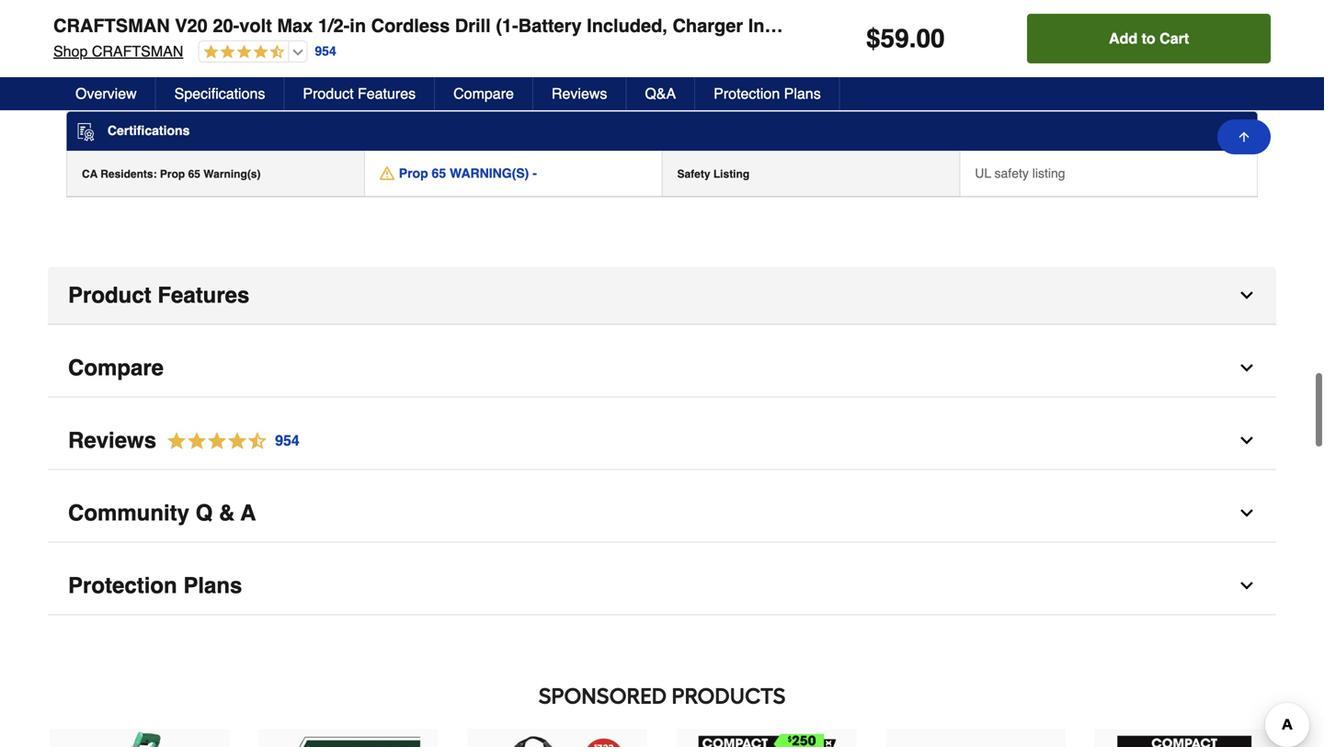 Task type: describe. For each thing, give the bounding box(es) containing it.
metabo hpt 10-in single bevel compound corded miter saw image
[[68, 732, 211, 748]]

community
[[68, 501, 189, 526]]

0 vertical spatial product features button
[[285, 77, 435, 110]]

shop craftsman
[[53, 43, 183, 60]]

2 chevron down image from the top
[[1238, 432, 1256, 450]]

ca residents: prop 65 warning(s)
[[82, 168, 261, 181]]

products
[[672, 683, 786, 710]]

add to cart button
[[1028, 14, 1271, 63]]

$ 59 . 00
[[866, 24, 945, 53]]

add to cart
[[1109, 30, 1189, 47]]

community q & a
[[68, 501, 256, 526]]

1 vertical spatial battery
[[82, 45, 120, 58]]

protection plans for community q & a
[[68, 573, 242, 599]]

1 horizontal spatial battery
[[518, 15, 582, 36]]

chevron down image for q
[[1238, 504, 1256, 523]]

ul safety listing
[[975, 166, 1066, 181]]

protection plans button for q&a
[[695, 77, 840, 110]]

in
[[350, 15, 366, 36]]

0 horizontal spatial prop
[[160, 168, 185, 181]]

add
[[1109, 30, 1138, 47]]

protection plans button for community q & a
[[48, 558, 1277, 616]]

q
[[196, 501, 213, 526]]

0 vertical spatial 4.5 stars image
[[199, 44, 285, 61]]

cordless
[[371, 15, 450, 36]]

prop 65 warning(s) -
[[399, 166, 537, 181]]

craftsman v20 20-volt max 1/2-in cordless drill (1-battery included, charger included)
[[53, 15, 830, 36]]

protection for q&a
[[714, 85, 780, 102]]

overview button
[[57, 77, 156, 110]]

.
[[909, 24, 917, 53]]

compare for community q & a
[[68, 355, 164, 381]]

product features for the topmost product features button
[[303, 85, 416, 102]]

shop
[[53, 43, 88, 60]]

features for the bottommost product features button
[[158, 283, 250, 308]]

3-year limited
[[975, 43, 1052, 58]]

to
[[1142, 30, 1156, 47]]

-
[[533, 166, 537, 181]]

flex compact 2-tool brushless power tool combo kit with soft case (2-batteries included and charger included) image
[[1113, 732, 1257, 748]]

compare button for q&a
[[435, 77, 533, 110]]

max
[[277, 15, 313, 36]]

0 horizontal spatial 65
[[188, 168, 200, 181]]

community q & a button
[[48, 485, 1277, 543]]

specifications
[[174, 85, 265, 102]]

metabo hpt multivolt 4-tool brushless power tool combo kit with soft case (2-batteries included and charger included) image
[[277, 732, 420, 748]]

protection plans for q&a
[[714, 85, 821, 102]]

features for the topmost product features button
[[358, 85, 416, 102]]

warning(s)
[[204, 168, 261, 181]]

certifications
[[108, 123, 190, 138]]

charger
[[673, 15, 743, 36]]

sponsored products
[[539, 683, 786, 710]]

drill
[[455, 15, 491, 36]]

overview
[[75, 85, 137, 102]]

protection for community q & a
[[68, 573, 177, 599]]

specifications button
[[156, 77, 285, 110]]

reviews for community q & a
[[68, 428, 156, 453]]

residents:
[[100, 168, 157, 181]]

battery warranty
[[82, 45, 170, 58]]

ca
[[82, 168, 98, 181]]

compare for q&a
[[454, 85, 514, 102]]

product for the bottommost product features button
[[68, 283, 151, 308]]

sponsored
[[539, 683, 667, 710]]

4.5 stars image containing 954
[[156, 429, 301, 454]]

chevron down image for compare
[[1238, 359, 1256, 378]]

listing
[[714, 168, 750, 181]]

reviews for q&a
[[552, 85, 607, 102]]

0 vertical spatial craftsman
[[53, 15, 170, 36]]



Task type: vqa. For each thing, say whether or not it's contained in the screenshot.
954
yes



Task type: locate. For each thing, give the bounding box(es) containing it.
1 vertical spatial product
[[68, 283, 151, 308]]

safety
[[677, 168, 711, 181]]

0 vertical spatial plans
[[784, 85, 821, 102]]

prop right prop65 warning icon
[[399, 166, 428, 181]]

warning(s)
[[450, 166, 529, 181]]

0 vertical spatial compare button
[[435, 77, 533, 110]]

3 chevron down image from the top
[[1238, 504, 1256, 523]]

protection down charger at the right of the page
[[714, 85, 780, 102]]

reviews up community
[[68, 428, 156, 453]]

cart
[[1160, 30, 1189, 47]]

q&a button
[[627, 77, 695, 110]]

1 vertical spatial 954
[[275, 432, 300, 449]]

0 horizontal spatial plans
[[183, 573, 242, 599]]

0 vertical spatial product
[[303, 85, 354, 102]]

1 horizontal spatial protection plans
[[714, 85, 821, 102]]

0 vertical spatial protection plans
[[714, 85, 821, 102]]

chevron down image inside compare button
[[1238, 359, 1256, 378]]

product for the topmost product features button
[[303, 85, 354, 102]]

listing
[[1033, 166, 1066, 181]]

1 horizontal spatial 954
[[315, 44, 336, 59]]

safety
[[995, 166, 1029, 181]]

0 horizontal spatial product features
[[68, 283, 250, 308]]

1 vertical spatial chevron down image
[[1238, 432, 1256, 450]]

protection plans down community q & a at the bottom left
[[68, 573, 242, 599]]

954 inside 4.5 stars image
[[275, 432, 300, 449]]

protection plans button down the included)
[[695, 77, 840, 110]]

reviews inside button
[[552, 85, 607, 102]]

0 horizontal spatial protection
[[68, 573, 177, 599]]

00
[[917, 24, 945, 53]]

chevron down image for protection plans
[[1238, 577, 1256, 596]]

4.5 stars image
[[199, 44, 285, 61], [156, 429, 301, 454]]

1 vertical spatial protection plans button
[[48, 558, 1277, 616]]

0 horizontal spatial 954
[[275, 432, 300, 449]]

product features button
[[285, 77, 435, 110], [48, 267, 1277, 325]]

protection plans down the included)
[[714, 85, 821, 102]]

0 horizontal spatial battery
[[82, 45, 120, 58]]

1 vertical spatial product features button
[[48, 267, 1277, 325]]

plans for community q & a
[[183, 573, 242, 599]]

1 vertical spatial reviews
[[68, 428, 156, 453]]

1 vertical spatial features
[[158, 283, 250, 308]]

reviews button
[[533, 77, 627, 110]]

q&a
[[645, 85, 676, 102]]

protection plans
[[714, 85, 821, 102], [68, 573, 242, 599]]

included,
[[587, 15, 668, 36]]

0 horizontal spatial reviews
[[68, 428, 156, 453]]

protection
[[714, 85, 780, 102], [68, 573, 177, 599]]

plans for q&a
[[784, 85, 821, 102]]

plans down the included)
[[784, 85, 821, 102]]

1 horizontal spatial plans
[[784, 85, 821, 102]]

flex compact 24-volt 1/2-in brushless cordless drill (1-battery included, charger included and soft bag included) image
[[695, 732, 839, 748]]

protection down community
[[68, 573, 177, 599]]

4.5 stars image down volt
[[199, 44, 285, 61]]

0 vertical spatial chevron down image
[[1238, 359, 1256, 378]]

1 chevron down image from the top
[[1238, 359, 1256, 378]]

chevron down image for features
[[1238, 286, 1256, 305]]

0 vertical spatial protection plans button
[[695, 77, 840, 110]]

reviews
[[552, 85, 607, 102], [68, 428, 156, 453]]

1 horizontal spatial compare
[[454, 85, 514, 102]]

volt
[[239, 15, 272, 36]]

0 horizontal spatial protection plans
[[68, 573, 242, 599]]

1 horizontal spatial 65
[[432, 166, 446, 181]]

2 vertical spatial chevron down image
[[1238, 504, 1256, 523]]

product
[[303, 85, 354, 102], [68, 283, 151, 308]]

compare button
[[435, 77, 533, 110], [48, 340, 1277, 398]]

0 vertical spatial chevron down image
[[1238, 286, 1256, 305]]

1 vertical spatial plans
[[183, 573, 242, 599]]

1 vertical spatial chevron down image
[[1238, 577, 1256, 596]]

1 chevron down image from the top
[[1238, 286, 1256, 305]]

1 vertical spatial product features
[[68, 283, 250, 308]]

prop right residents:
[[160, 168, 185, 181]]

59
[[881, 24, 909, 53]]

1 vertical spatial protection
[[68, 573, 177, 599]]

1 horizontal spatial product
[[303, 85, 354, 102]]

craftsman
[[53, 15, 170, 36], [92, 43, 183, 60]]

0 vertical spatial reviews
[[552, 85, 607, 102]]

bosch 4-tool brushless power tool combo kit with soft case (2-batteries included and charger included) image
[[486, 732, 630, 748]]

0 vertical spatial product features
[[303, 85, 416, 102]]

chevron down image
[[1238, 286, 1256, 305], [1238, 432, 1256, 450], [1238, 504, 1256, 523]]

1 vertical spatial protection plans
[[68, 573, 242, 599]]

warranty
[[123, 45, 170, 58]]

product features for the bottommost product features button
[[68, 283, 250, 308]]

1 vertical spatial craftsman
[[92, 43, 183, 60]]

battery up overview
[[82, 45, 120, 58]]

included)
[[748, 15, 830, 36]]

1 vertical spatial compare button
[[48, 340, 1277, 398]]

compare button for community q & a
[[48, 340, 1277, 398]]

prop65 warning image
[[380, 166, 394, 181]]

$
[[866, 24, 881, 53]]

product features
[[303, 85, 416, 102], [68, 283, 250, 308]]

0 horizontal spatial compare
[[68, 355, 164, 381]]

1/2-
[[318, 15, 350, 36]]

plans
[[784, 85, 821, 102], [183, 573, 242, 599]]

battery up reviews button
[[518, 15, 582, 36]]

0 horizontal spatial features
[[158, 283, 250, 308]]

chevron down image inside community q & a button
[[1238, 504, 1256, 523]]

arrow up image
[[1237, 130, 1252, 144]]

1 horizontal spatial reviews
[[552, 85, 607, 102]]

battery
[[518, 15, 582, 36], [82, 45, 120, 58]]

year
[[987, 43, 1012, 58]]

compare
[[454, 85, 514, 102], [68, 355, 164, 381]]

3-
[[975, 43, 987, 58]]

craftsman up "shop craftsman"
[[53, 15, 170, 36]]

craftsman up overview button
[[92, 43, 183, 60]]

65
[[432, 166, 446, 181], [188, 168, 200, 181]]

prop
[[399, 166, 428, 181], [160, 168, 185, 181]]

features
[[358, 85, 416, 102], [158, 283, 250, 308]]

&
[[219, 501, 235, 526]]

1 vertical spatial compare
[[68, 355, 164, 381]]

protection plans button
[[695, 77, 840, 110], [48, 558, 1277, 616]]

safety listing
[[677, 168, 750, 181]]

0 vertical spatial compare
[[454, 85, 514, 102]]

reviews left q&a at top
[[552, 85, 607, 102]]

ul
[[975, 166, 991, 181]]

20-
[[213, 15, 239, 36]]

1 horizontal spatial product features
[[303, 85, 416, 102]]

1 vertical spatial 4.5 stars image
[[156, 429, 301, 454]]

0 vertical spatial protection
[[714, 85, 780, 102]]

limited
[[1015, 43, 1052, 58]]

southdeep products heading
[[48, 678, 1277, 715]]

plans down q
[[183, 573, 242, 599]]

chevron down image inside protection plans button
[[1238, 577, 1256, 596]]

prop 65 warning(s) - link
[[380, 164, 537, 183]]

chevron down image inside product features button
[[1238, 286, 1256, 305]]

0 vertical spatial features
[[358, 85, 416, 102]]

v20
[[175, 15, 208, 36]]

protection plans button down community q & a button
[[48, 558, 1277, 616]]

0 vertical spatial 954
[[315, 44, 336, 59]]

a
[[241, 501, 256, 526]]

4.5 stars image up & at the left of the page
[[156, 429, 301, 454]]

2 chevron down image from the top
[[1238, 577, 1256, 596]]

1 horizontal spatial features
[[358, 85, 416, 102]]

0 vertical spatial battery
[[518, 15, 582, 36]]

chevron down image
[[1238, 359, 1256, 378], [1238, 577, 1256, 596]]

1 horizontal spatial prop
[[399, 166, 428, 181]]

954
[[315, 44, 336, 59], [275, 432, 300, 449]]

(1-
[[496, 15, 518, 36]]

0 horizontal spatial product
[[68, 283, 151, 308]]

1 horizontal spatial protection
[[714, 85, 780, 102]]



